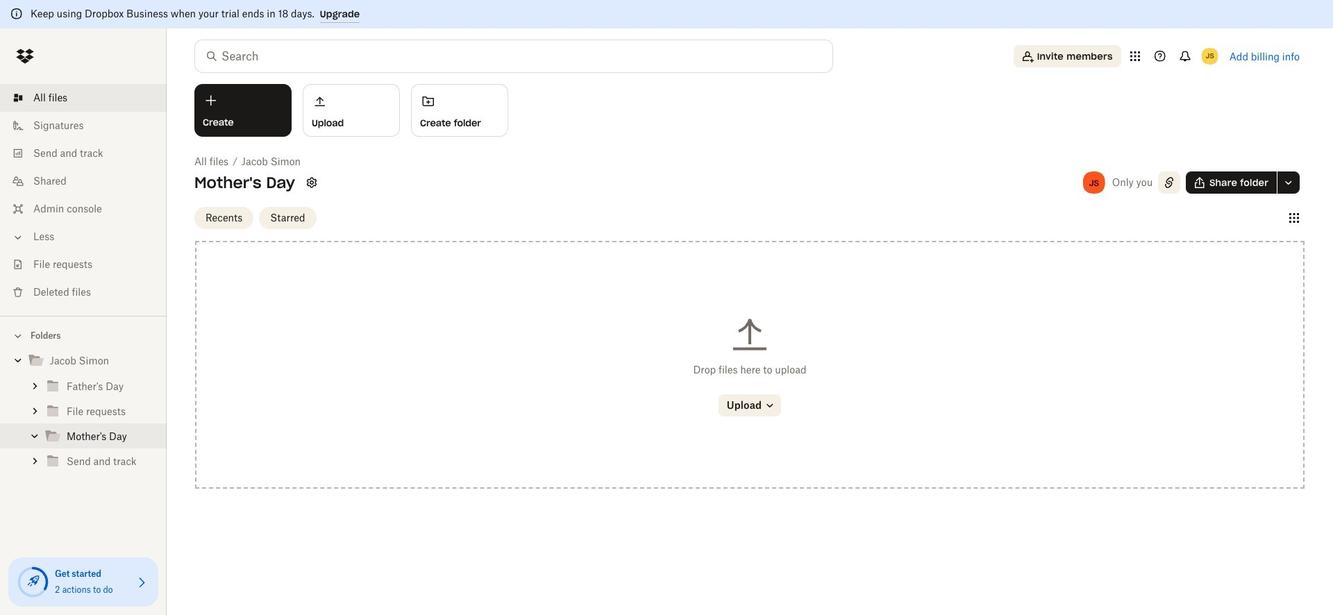 Task type: locate. For each thing, give the bounding box(es) containing it.
list
[[0, 76, 167, 316]]

group
[[0, 374, 167, 474]]

alert
[[0, 0, 1333, 28]]

list item
[[0, 84, 167, 112]]



Task type: describe. For each thing, give the bounding box(es) containing it.
Search in folder "Dropbox" text field
[[222, 48, 804, 65]]

less image
[[11, 231, 25, 244]]

folder settings image
[[303, 174, 320, 191]]

dropbox image
[[11, 42, 39, 70]]



Task type: vqa. For each thing, say whether or not it's contained in the screenshot.
alert
yes



